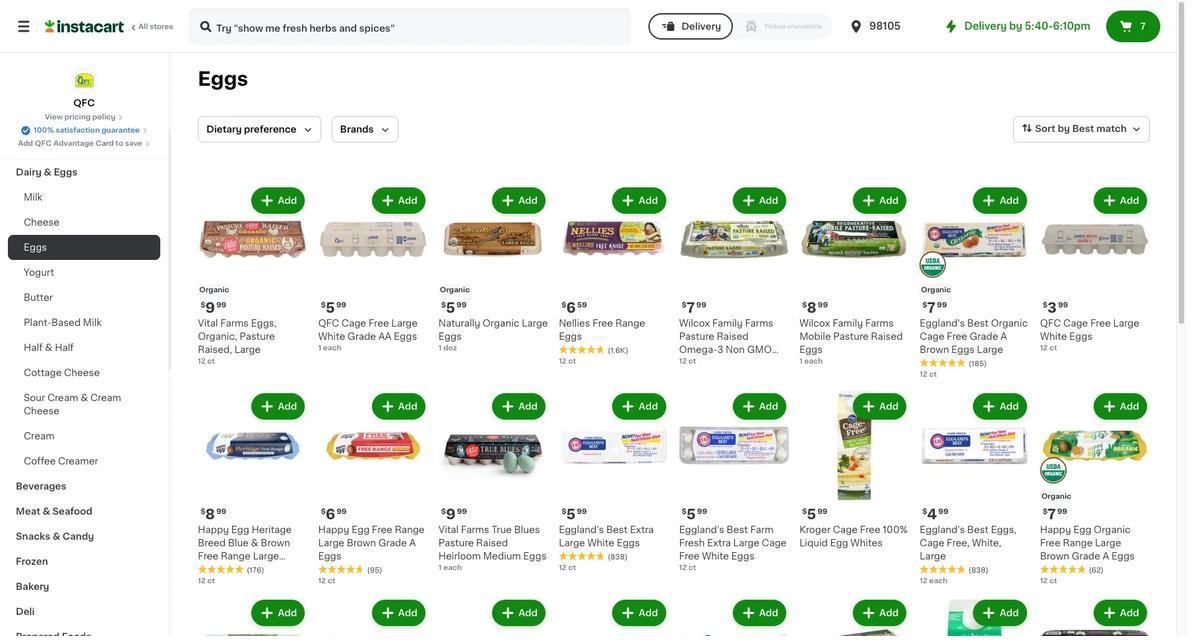 Task type: vqa. For each thing, say whether or not it's contained in the screenshot.
Add inside 'Link'
yes



Task type: describe. For each thing, give the bounding box(es) containing it.
pricing
[[64, 114, 91, 121]]

6 for nellies
[[567, 301, 576, 315]]

item badge image
[[920, 251, 946, 278]]

each inside wilcox family farms mobile pasture raised eggs 1 each
[[805, 358, 823, 365]]

happy for 7
[[1040, 525, 1071, 534]]

99 for qfc cage free large white eggs
[[1058, 302, 1069, 309]]

milk inside milk link
[[24, 193, 42, 202]]

omega-
[[679, 345, 718, 355]]

12 down eggland's best eggs, cage free, white, large
[[920, 577, 928, 585]]

$ for nellies free range eggs
[[562, 302, 567, 309]]

happy for 8
[[198, 525, 229, 534]]

eggland's for 5
[[559, 525, 604, 534]]

eggs inside vital farms true blues pasture raised heirloom medium eggs 1 each
[[524, 552, 547, 561]]

99 for kroger cage free 100% liquid egg whites
[[818, 508, 828, 515]]

fresh
[[679, 538, 705, 548]]

$ for qfc cage free large white grade aa eggs
[[321, 302, 326, 309]]

(185)
[[969, 361, 987, 368]]

non
[[726, 345, 745, 355]]

delivery for delivery
[[682, 22, 721, 31]]

coffee
[[24, 457, 56, 466]]

yogurt
[[24, 268, 54, 277]]

true
[[492, 525, 512, 534]]

eggs inside wilcox family farms mobile pasture raised eggs 1 each
[[800, 345, 823, 355]]

free inside qfc cage free large white eggs 12 ct
[[1091, 319, 1111, 328]]

cottage
[[24, 368, 62, 377]]

eggs inside eggland's best organic cage free grade a brown eggs large
[[952, 345, 975, 355]]

free inside happy egg free range large brown grade a eggs
[[372, 525, 393, 534]]

brown inside happy egg heritage breed blue & brown free range large grade a eggs
[[261, 538, 290, 548]]

cream up coffee at the left of the page
[[24, 432, 55, 441]]

a inside happy egg organic free range large brown grade a eggs
[[1103, 552, 1110, 561]]

eggs inside naturally organic large eggs 1 doz
[[439, 332, 462, 341]]

thanksgiving
[[16, 117, 79, 127]]

cheese inside sour cream & cream cheese
[[24, 407, 60, 416]]

12 down breed
[[198, 577, 206, 585]]

happy for 6
[[318, 525, 349, 534]]

5:40-
[[1025, 21, 1053, 31]]

9 for vital farms eggs, organic, pasture raised, large
[[205, 301, 215, 315]]

preference
[[244, 125, 297, 134]]

12 ct for happy egg heritage breed blue & brown free range large grade a eggs
[[198, 577, 215, 585]]

deli link
[[8, 599, 160, 624]]

farms inside wilcox family farms pasture raised omega-3 non gmo large brown
[[745, 319, 774, 328]]

brown inside happy egg organic free range large brown grade a eggs
[[1040, 552, 1070, 561]]

grade inside happy egg organic free range large brown grade a eggs
[[1072, 552, 1101, 561]]

brown inside happy egg free range large brown grade a eggs
[[347, 538, 376, 548]]

liquid
[[800, 538, 828, 548]]

$ 5 99 for kroger cage free 100% liquid egg whites
[[802, 507, 828, 521]]

nellies free range eggs
[[559, 319, 645, 341]]

(95)
[[367, 567, 382, 574]]

naturally organic large eggs 1 doz
[[439, 319, 548, 352]]

cream down the cottage cheese link
[[90, 393, 121, 403]]

item badge image
[[1040, 458, 1067, 484]]

$ for eggland's best extra large white eggs
[[562, 508, 567, 515]]

happy egg heritage breed blue & brown free range large grade a eggs
[[198, 525, 292, 574]]

eggs, for vital farms eggs, organic, pasture raised, large 12 ct
[[251, 319, 277, 328]]

ct down happy egg free range large brown grade a eggs on the left bottom of the page
[[328, 577, 335, 585]]

$ 9 99 for vital farms eggs, organic, pasture raised, large
[[201, 301, 227, 315]]

7 for eggland's best organic cage free grade a brown eggs large
[[928, 301, 936, 315]]

milk inside plant-based milk link
[[83, 318, 102, 327]]

large inside happy egg heritage breed blue & brown free range large grade a eggs
[[253, 552, 279, 561]]

all
[[139, 23, 148, 30]]

range inside happy egg free range large brown grade a eggs
[[395, 525, 425, 534]]

pasture inside wilcox family farms pasture raised omega-3 non gmo large brown
[[679, 332, 715, 341]]

1 half from the left
[[24, 343, 43, 352]]

ct down omega-
[[689, 358, 697, 365]]

pasture for vital farms eggs, organic, pasture raised, large
[[240, 332, 275, 341]]

9 for vital farms true blues pasture raised heirloom medium eggs
[[446, 507, 456, 521]]

ct down nellies
[[568, 358, 576, 365]]

breed
[[198, 538, 226, 548]]

vital for vital farms true blues pasture raised heirloom medium eggs
[[439, 525, 459, 534]]

large inside naturally organic large eggs 1 doz
[[522, 319, 548, 328]]

white inside eggland's best farm fresh extra large cage free white eggs 12 ct
[[702, 552, 729, 561]]

view
[[45, 114, 63, 121]]

100% inside 100% satisfaction guarantee button
[[34, 127, 54, 134]]

& inside sour cream & cream cheese
[[81, 393, 88, 403]]

12 inside vital farms eggs, organic, pasture raised, large 12 ct
[[198, 358, 206, 365]]

0 vertical spatial cheese
[[24, 218, 60, 227]]

eggs inside the eggland's best extra large white eggs
[[617, 538, 640, 548]]

qfc cage free large white grade aa eggs 1 each
[[318, 319, 418, 352]]

a inside eggland's best organic cage free grade a brown eggs large
[[1001, 332, 1008, 341]]

cottage cheese
[[24, 368, 100, 377]]

$ for vital farms eggs, organic, pasture raised, large
[[201, 302, 205, 309]]

beverages link
[[8, 474, 160, 499]]

$ 3 99
[[1043, 301, 1069, 315]]

100% inside 'kroger cage free 100% liquid egg whites'
[[883, 525, 908, 534]]

eggs inside happy egg organic free range large brown grade a eggs
[[1112, 552, 1135, 561]]

meat
[[16, 507, 40, 516]]

wilcox for wilcox family farms mobile pasture raised eggs 1 each
[[800, 319, 831, 328]]

sour cream & cream cheese
[[24, 393, 121, 416]]

100% satisfaction guarantee
[[34, 127, 140, 134]]

sour
[[24, 393, 45, 403]]

grade inside eggland's best organic cage free grade a brown eggs large
[[970, 332, 999, 341]]

vital farms eggs, organic, pasture raised, large 12 ct
[[198, 319, 277, 365]]

cheese link
[[8, 210, 160, 235]]

pasture for wilcox family farms mobile pasture raised eggs
[[834, 332, 869, 341]]

extra inside the eggland's best extra large white eggs
[[630, 525, 654, 534]]

8 for happy egg heritage breed blue & brown free range large grade a eggs
[[205, 507, 215, 521]]

candy
[[63, 532, 94, 541]]

brands button
[[332, 116, 398, 143]]

free inside qfc cage free large white grade aa eggs 1 each
[[369, 319, 389, 328]]

extra inside eggland's best farm fresh extra large cage free white eggs 12 ct
[[707, 538, 731, 548]]

qfc logo image
[[72, 69, 97, 94]]

ct inside qfc cage free large white eggs 12 ct
[[1050, 345, 1058, 352]]

wilcox family farms mobile pasture raised eggs 1 each
[[800, 319, 903, 365]]

ct down happy egg organic free range large brown grade a eggs
[[1050, 577, 1058, 585]]

& inside happy egg heritage breed blue & brown free range large grade a eggs
[[251, 538, 259, 548]]

frozen link
[[8, 549, 160, 574]]

naturally
[[439, 319, 480, 328]]

range inside happy egg heritage breed blue & brown free range large grade a eggs
[[221, 552, 251, 561]]

best for 4
[[968, 525, 989, 534]]

Search field
[[190, 9, 630, 44]]

cage inside qfc cage free large white eggs 12 ct
[[1064, 319, 1088, 328]]

plant-based milk
[[24, 318, 102, 327]]

organic inside eggland's best organic cage free grade a brown eggs large
[[991, 319, 1028, 328]]

cage inside 'kroger cage free 100% liquid egg whites'
[[833, 525, 858, 534]]

(1.6k)
[[608, 347, 629, 355]]

bakery
[[16, 582, 49, 591]]

$ for eggland's best eggs, cage free, white, large
[[923, 508, 928, 515]]

99 for wilcox family farms pasture raised omega-3 non gmo large brown
[[697, 302, 707, 309]]

eggland's best extra large white eggs
[[559, 525, 654, 548]]

organic,
[[198, 332, 237, 341]]

save
[[125, 140, 142, 147]]

qfc for qfc cage free large white grade aa eggs 1 each
[[318, 319, 339, 328]]

raised for 9
[[476, 538, 508, 548]]

blues
[[514, 525, 540, 534]]

dairy & eggs
[[16, 168, 77, 177]]

ct down eggland's best organic cage free grade a brown eggs large
[[930, 371, 937, 378]]

pasture for vital farms true blues pasture raised heirloom medium eggs
[[439, 538, 474, 548]]

large inside eggland's best organic cage free grade a brown eggs large
[[977, 345, 1004, 355]]

eggland's best organic cage free grade a brown eggs large
[[920, 319, 1028, 355]]

snacks & candy link
[[8, 524, 160, 549]]

brands
[[340, 125, 374, 134]]

match
[[1097, 124, 1127, 133]]

99 for naturally organic large eggs
[[457, 302, 467, 309]]

meat & seafood link
[[8, 499, 160, 524]]

large inside vital farms eggs, organic, pasture raised, large 12 ct
[[235, 345, 261, 355]]

1 inside vital farms true blues pasture raised heirloom medium eggs 1 each
[[439, 564, 442, 571]]

raised,
[[198, 345, 232, 355]]

happy egg organic free range large brown grade a eggs
[[1040, 525, 1135, 561]]

eggland's best farm fresh extra large cage free white eggs 12 ct
[[679, 525, 787, 571]]

white for eggland's best extra large white eggs
[[588, 538, 615, 548]]

eggs, for eggland's best eggs, cage free, white, large
[[991, 525, 1017, 534]]

$ for eggland's best farm fresh extra large cage free white eggs
[[682, 508, 687, 515]]

egg for 8
[[231, 525, 249, 534]]

& for seafood
[[43, 507, 50, 516]]

99 for wilcox family farms mobile pasture raised eggs
[[818, 302, 828, 309]]

& for half
[[45, 343, 53, 352]]

7 for happy egg organic free range large brown grade a eggs
[[1048, 507, 1056, 521]]

dairy
[[16, 168, 42, 177]]

99 for vital farms true blues pasture raised heirloom medium eggs
[[457, 508, 467, 515]]

$ 5 99 for eggland's best farm fresh extra large cage free white eggs
[[682, 507, 708, 521]]

99 for eggland's best organic cage free grade a brown eggs large
[[937, 302, 947, 309]]

cream down cottage cheese
[[47, 393, 78, 403]]

add qfc advantage card to save link
[[18, 139, 150, 149]]

raised inside wilcox family farms pasture raised omega-3 non gmo large brown
[[717, 332, 749, 341]]

ct down breed
[[207, 577, 215, 585]]

8 for wilcox family farms mobile pasture raised eggs
[[807, 301, 817, 315]]

7 for wilcox family farms pasture raised omega-3 non gmo large brown
[[687, 301, 695, 315]]

(838) for 5
[[608, 554, 628, 561]]

a inside happy egg heritage breed blue & brown free range large grade a eggs
[[229, 565, 235, 574]]

brown inside wilcox family farms pasture raised omega-3 non gmo large brown
[[708, 359, 737, 368]]

cage inside eggland's best farm fresh extra large cage free white eggs 12 ct
[[762, 538, 787, 548]]

add qfc advantage card to save
[[18, 140, 142, 147]]

wilcox family farms pasture raised omega-3 non gmo large brown
[[679, 319, 774, 368]]

delivery button
[[649, 13, 733, 40]]

farms inside vital farms eggs, organic, pasture raised, large 12 ct
[[220, 319, 249, 328]]

snacks
[[16, 532, 50, 541]]

12 inside eggland's best farm fresh extra large cage free white eggs 12 ct
[[679, 564, 687, 571]]

butter link
[[8, 285, 160, 310]]

by for delivery
[[1010, 21, 1023, 31]]

free inside eggland's best organic cage free grade a brown eggs large
[[947, 332, 968, 341]]

family for raised
[[713, 319, 743, 328]]

$ 8 99 for wilcox family farms mobile pasture raised eggs
[[802, 301, 828, 315]]

free inside nellies free range eggs
[[593, 319, 613, 328]]

1 inside qfc cage free large white grade aa eggs 1 each
[[318, 345, 321, 352]]

half & half link
[[8, 335, 160, 360]]

deli
[[16, 607, 35, 616]]

59
[[577, 302, 587, 309]]

kroger cage free 100% liquid egg whites
[[800, 525, 908, 548]]

large inside eggland's best eggs, cage free, white, large
[[920, 552, 946, 561]]

policy
[[92, 114, 116, 121]]

7 inside button
[[1141, 22, 1146, 31]]

seafood
[[52, 507, 92, 516]]

yogurt link
[[8, 260, 160, 285]]

gmo
[[748, 345, 772, 355]]

raised for 8
[[871, 332, 903, 341]]

99 for eggland's best farm fresh extra large cage free white eggs
[[697, 508, 708, 515]]

eggs inside happy egg free range large brown grade a eggs
[[318, 552, 342, 561]]

99 for happy egg organic free range large brown grade a eggs
[[1058, 508, 1068, 515]]

farms inside vital farms true blues pasture raised heirloom medium eggs 1 each
[[461, 525, 489, 534]]

organic inside naturally organic large eggs 1 doz
[[483, 319, 520, 328]]

4
[[928, 507, 937, 521]]

99 for eggland's best extra large white eggs
[[577, 508, 587, 515]]

cottage cheese link
[[8, 360, 160, 385]]

egg for 6
[[352, 525, 370, 534]]

1 inside naturally organic large eggs 1 doz
[[439, 345, 442, 352]]

recipes
[[16, 92, 55, 102]]

recipes link
[[8, 84, 160, 110]]

12 down happy egg organic free range large brown grade a eggs
[[1040, 577, 1048, 585]]

7 button
[[1107, 11, 1161, 42]]

best inside eggland's best farm fresh extra large cage free white eggs 12 ct
[[727, 525, 748, 534]]

aa
[[379, 332, 392, 341]]

eggs inside eggs link
[[24, 243, 47, 252]]

eggs inside nellies free range eggs
[[559, 332, 582, 341]]



Task type: locate. For each thing, give the bounding box(es) containing it.
99 up kroger
[[818, 508, 828, 515]]

$ 7 99 for happy
[[1043, 507, 1068, 521]]

best for 7
[[968, 319, 989, 328]]

3 inside wilcox family farms pasture raised omega-3 non gmo large brown
[[718, 345, 724, 355]]

12 down fresh
[[679, 564, 687, 571]]

milk
[[24, 193, 42, 202], [83, 318, 102, 327]]

1 horizontal spatial $ 9 99
[[441, 507, 467, 521]]

card
[[96, 140, 114, 147]]

produce
[[16, 143, 56, 152]]

organic inside happy egg organic free range large brown grade a eggs
[[1094, 525, 1131, 534]]

None search field
[[189, 8, 632, 45]]

& up the cottage
[[45, 343, 53, 352]]

advantage
[[53, 140, 94, 147]]

$ up kroger
[[802, 508, 807, 515]]

5 for naturally organic large eggs
[[446, 301, 455, 315]]

eggs inside qfc cage free large white grade aa eggs 1 each
[[394, 332, 417, 341]]

0 horizontal spatial 6
[[326, 507, 335, 521]]

0 vertical spatial 6
[[567, 301, 576, 315]]

1 horizontal spatial (838)
[[969, 567, 989, 574]]

by for sort
[[1058, 124, 1070, 133]]

99 inside the $ 3 99
[[1058, 302, 1069, 309]]

$ 5 99 up kroger
[[802, 507, 828, 521]]

0 vertical spatial eggs,
[[251, 319, 277, 328]]

$ 6 59
[[562, 301, 587, 315]]

5 up 'naturally'
[[446, 301, 455, 315]]

whites
[[851, 538, 883, 548]]

milk down dairy
[[24, 193, 42, 202]]

egg for 7
[[1074, 525, 1092, 534]]

pasture right organic,
[[240, 332, 275, 341]]

12 inside qfc cage free large white eggs 12 ct
[[1040, 345, 1048, 352]]

pasture inside wilcox family farms mobile pasture raised eggs 1 each
[[834, 332, 869, 341]]

1 horizontal spatial vital
[[439, 525, 459, 534]]

& for candy
[[53, 532, 60, 541]]

0 horizontal spatial vital
[[198, 319, 218, 328]]

99 up the heirloom
[[457, 508, 467, 515]]

grade up (95)
[[379, 538, 407, 548]]

100% satisfaction guarantee button
[[21, 123, 148, 136]]

& right dairy
[[44, 168, 51, 177]]

0 horizontal spatial raised
[[476, 538, 508, 548]]

1 vertical spatial milk
[[83, 318, 102, 327]]

$ up qfc cage free large white grade aa eggs 1 each
[[321, 302, 326, 309]]

farms inside wilcox family farms mobile pasture raised eggs 1 each
[[866, 319, 894, 328]]

half & half
[[24, 343, 74, 352]]

1 family from the left
[[713, 319, 743, 328]]

$ for happy egg free range large brown grade a eggs
[[321, 508, 326, 515]]

$ up fresh
[[682, 508, 687, 515]]

eggs inside happy egg heritage breed blue & brown free range large grade a eggs
[[238, 565, 261, 574]]

vital for vital farms eggs, organic, pasture raised, large
[[198, 319, 218, 328]]

1 vertical spatial extra
[[707, 538, 731, 548]]

cream link
[[8, 424, 160, 449]]

by right sort
[[1058, 124, 1070, 133]]

0 horizontal spatial half
[[24, 343, 43, 352]]

white inside qfc cage free large white grade aa eggs 1 each
[[318, 332, 345, 341]]

0 horizontal spatial $ 7 99
[[682, 301, 707, 315]]

1 horizontal spatial 8
[[807, 301, 817, 315]]

happy down item badge image on the bottom right of the page
[[1040, 525, 1071, 534]]

eggs, inside vital farms eggs, organic, pasture raised, large 12 ct
[[251, 319, 277, 328]]

grade down breed
[[198, 565, 227, 574]]

eggland's right blues
[[559, 525, 604, 534]]

9
[[205, 301, 215, 315], [446, 507, 456, 521]]

creamer
[[58, 457, 98, 466]]

99 for qfc cage free large white grade aa eggs
[[336, 302, 346, 309]]

cage inside eggland's best organic cage free grade a brown eggs large
[[920, 332, 945, 341]]

brown inside eggland's best organic cage free grade a brown eggs large
[[920, 345, 949, 355]]

6 for happy
[[326, 507, 335, 521]]

0 horizontal spatial eggs,
[[251, 319, 277, 328]]

frozen
[[16, 557, 48, 566]]

$ for vital farms true blues pasture raised heirloom medium eggs
[[441, 508, 446, 515]]

2 family from the left
[[833, 319, 863, 328]]

best match
[[1073, 124, 1127, 133]]

1 horizontal spatial extra
[[707, 538, 731, 548]]

eggs inside dairy & eggs link
[[54, 168, 77, 177]]

1 horizontal spatial 3
[[1048, 301, 1057, 315]]

farm
[[751, 525, 774, 534]]

12 ct
[[559, 358, 576, 365], [679, 358, 697, 365], [920, 371, 937, 378], [559, 564, 576, 571], [198, 577, 215, 585], [318, 577, 335, 585], [1040, 577, 1058, 585]]

wilcox inside wilcox family farms mobile pasture raised eggs 1 each
[[800, 319, 831, 328]]

kroger
[[800, 525, 831, 534]]

0 horizontal spatial $ 8 99
[[201, 507, 226, 521]]

lists
[[37, 46, 60, 55]]

product group
[[198, 185, 308, 367], [318, 185, 428, 354], [439, 185, 548, 354], [559, 185, 669, 367], [679, 185, 789, 368], [800, 185, 910, 367], [920, 185, 1030, 380], [1040, 185, 1150, 354], [198, 391, 308, 587], [318, 391, 428, 587], [439, 391, 548, 573], [559, 391, 669, 573], [679, 391, 789, 573], [800, 391, 910, 550], [920, 391, 1030, 587], [1040, 391, 1150, 587], [198, 597, 308, 636], [318, 597, 428, 636], [439, 597, 548, 636], [559, 597, 669, 636], [679, 597, 789, 636], [800, 597, 910, 636], [920, 597, 1030, 636], [1040, 597, 1150, 636]]

12 down the eggland's best extra large white eggs at the bottom of page
[[559, 564, 567, 571]]

8 up mobile
[[807, 301, 817, 315]]

$ up the eggland's best extra large white eggs at the bottom of page
[[562, 508, 567, 515]]

white for qfc cage free large white grade aa eggs 1 each
[[318, 332, 345, 341]]

brown
[[920, 345, 949, 355], [708, 359, 737, 368], [261, 538, 290, 548], [347, 538, 376, 548], [1040, 552, 1070, 561]]

family inside wilcox family farms pasture raised omega-3 non gmo large brown
[[713, 319, 743, 328]]

$ up happy egg free range large brown grade a eggs on the left bottom of the page
[[321, 508, 326, 515]]

5 up qfc cage free large white grade aa eggs 1 each
[[326, 301, 335, 315]]

$ for wilcox family farms mobile pasture raised eggs
[[802, 302, 807, 309]]

0 horizontal spatial $ 9 99
[[201, 301, 227, 315]]

$ 7 99 up omega-
[[682, 301, 707, 315]]

ct
[[1050, 345, 1058, 352], [207, 358, 215, 365], [568, 358, 576, 365], [689, 358, 697, 365], [930, 371, 937, 378], [568, 564, 576, 571], [689, 564, 697, 571], [207, 577, 215, 585], [328, 577, 335, 585], [1050, 577, 1058, 585]]

0 horizontal spatial 8
[[205, 507, 215, 521]]

cage inside qfc cage free large white grade aa eggs 1 each
[[342, 319, 366, 328]]

large inside the eggland's best extra large white eggs
[[559, 538, 585, 548]]

dietary preference button
[[198, 116, 321, 143]]

vital inside vital farms eggs, organic, pasture raised, large 12 ct
[[198, 319, 218, 328]]

5 for eggland's best farm fresh extra large cage free white eggs
[[687, 507, 696, 521]]

wilcox
[[679, 319, 710, 328], [800, 319, 831, 328]]

$ 8 99 up breed
[[201, 507, 226, 521]]

12 ct for eggland's best extra large white eggs
[[559, 564, 576, 571]]

5 for kroger cage free 100% liquid egg whites
[[807, 507, 816, 521]]

range inside nellies free range eggs
[[616, 319, 645, 328]]

0 horizontal spatial family
[[713, 319, 743, 328]]

pasture inside vital farms true blues pasture raised heirloom medium eggs 1 each
[[439, 538, 474, 548]]

$ down item badge icon
[[923, 302, 928, 309]]

1 horizontal spatial milk
[[83, 318, 102, 327]]

best inside field
[[1073, 124, 1095, 133]]

$ for happy egg heritage breed blue & brown free range large grade a eggs
[[201, 508, 205, 515]]

bakery link
[[8, 574, 160, 599]]

0 vertical spatial (838)
[[608, 554, 628, 561]]

half down plant-based milk
[[55, 343, 74, 352]]

$ for qfc cage free large white eggs
[[1043, 302, 1048, 309]]

large inside qfc cage free large white eggs 12 ct
[[1114, 319, 1140, 328]]

1 horizontal spatial 6
[[567, 301, 576, 315]]

12 down nellies
[[559, 358, 567, 365]]

$ 5 99 for naturally organic large eggs
[[441, 301, 467, 315]]

grade inside happy egg heritage breed blue & brown free range large grade a eggs
[[198, 565, 227, 574]]

medium
[[483, 552, 521, 561]]

6 left 59
[[567, 301, 576, 315]]

1 wilcox from the left
[[679, 319, 710, 328]]

$ 8 99 up mobile
[[802, 301, 828, 315]]

blue
[[228, 538, 249, 548]]

doz
[[444, 345, 457, 352]]

nellies
[[559, 319, 590, 328]]

99 up organic,
[[216, 302, 227, 309]]

each inside vital farms true blues pasture raised heirloom medium eggs 1 each
[[444, 564, 462, 571]]

1 vertical spatial (838)
[[969, 567, 989, 574]]

best for 5
[[607, 525, 628, 534]]

product group containing 3
[[1040, 185, 1150, 354]]

delivery by 5:40-6:10pm link
[[944, 18, 1091, 34]]

99 for vital farms eggs, organic, pasture raised, large
[[216, 302, 227, 309]]

2 horizontal spatial happy
[[1040, 525, 1071, 534]]

happy up breed
[[198, 525, 229, 534]]

egg inside 'kroger cage free 100% liquid egg whites'
[[831, 538, 849, 548]]

free,
[[947, 538, 970, 548]]

12 each
[[920, 577, 948, 585]]

egg right liquid
[[831, 538, 849, 548]]

& left candy
[[53, 532, 60, 541]]

1 horizontal spatial half
[[55, 343, 74, 352]]

0 vertical spatial extra
[[630, 525, 654, 534]]

12 ct down breed
[[198, 577, 215, 585]]

family
[[713, 319, 743, 328], [833, 319, 863, 328]]

coffee creamer
[[24, 457, 98, 466]]

lists link
[[8, 37, 160, 63]]

wilcox for wilcox family farms pasture raised omega-3 non gmo large brown
[[679, 319, 710, 328]]

large inside qfc cage free large white grade aa eggs 1 each
[[392, 319, 418, 328]]

1 vertical spatial cheese
[[64, 368, 100, 377]]

99 up happy egg free range large brown grade a eggs on the left bottom of the page
[[337, 508, 347, 515]]

eggland's inside eggland's best organic cage free grade a brown eggs large
[[920, 319, 965, 328]]

1 happy from the left
[[198, 525, 229, 534]]

3 happy from the left
[[1040, 525, 1071, 534]]

qfc cage free large white eggs 12 ct
[[1040, 319, 1140, 352]]

★★★★★
[[559, 345, 605, 355], [559, 345, 605, 355], [920, 359, 966, 368], [920, 359, 966, 368], [559, 551, 605, 561], [559, 551, 605, 561], [198, 565, 244, 574], [198, 565, 244, 574], [318, 565, 365, 574], [318, 565, 365, 574], [920, 565, 966, 574], [920, 565, 966, 574], [1040, 565, 1087, 574], [1040, 565, 1087, 574]]

12 ct for nellies free range eggs
[[559, 358, 576, 365]]

$ 4 99
[[923, 507, 949, 521]]

99 up 'naturally'
[[457, 302, 467, 309]]

qfc for qfc cage free large white eggs 12 ct
[[1040, 319, 1061, 328]]

delivery for delivery by 5:40-6:10pm
[[965, 21, 1007, 31]]

vital up organic,
[[198, 319, 218, 328]]

$ up breed
[[201, 508, 205, 515]]

family inside wilcox family farms mobile pasture raised eggs 1 each
[[833, 319, 863, 328]]

pasture up the heirloom
[[439, 538, 474, 548]]

99 up the eggland's best extra large white eggs at the bottom of page
[[577, 508, 587, 515]]

extra
[[630, 525, 654, 534], [707, 538, 731, 548]]

$ inside $ 4 99
[[923, 508, 928, 515]]

0 vertical spatial by
[[1010, 21, 1023, 31]]

1 horizontal spatial eggs,
[[991, 525, 1017, 534]]

2 horizontal spatial $ 7 99
[[1043, 507, 1068, 521]]

product group containing 4
[[920, 391, 1030, 587]]

grade up (62)
[[1072, 552, 1101, 561]]

ct inside vital farms eggs, organic, pasture raised, large 12 ct
[[207, 358, 215, 365]]

0 horizontal spatial 9
[[205, 301, 215, 315]]

family for pasture
[[833, 319, 863, 328]]

qfc inside qfc cage free large white eggs 12 ct
[[1040, 319, 1061, 328]]

1 vertical spatial vital
[[439, 525, 459, 534]]

6:10pm
[[1053, 21, 1091, 31]]

delivery inside 'delivery' button
[[682, 22, 721, 31]]

eggland's best eggs, cage free, white, large
[[920, 525, 1017, 561]]

eggland's for 7
[[920, 319, 965, 328]]

99
[[216, 302, 227, 309], [336, 302, 346, 309], [457, 302, 467, 309], [697, 302, 707, 309], [818, 302, 828, 309], [937, 302, 947, 309], [1058, 302, 1069, 309], [216, 508, 226, 515], [337, 508, 347, 515], [457, 508, 467, 515], [577, 508, 587, 515], [697, 508, 708, 515], [818, 508, 828, 515], [939, 508, 949, 515], [1058, 508, 1068, 515]]

happy egg free range large brown grade a eggs
[[318, 525, 425, 561]]

egg inside happy egg heritage breed blue & brown free range large grade a eggs
[[231, 525, 249, 534]]

grade inside happy egg free range large brown grade a eggs
[[379, 538, 407, 548]]

2 half from the left
[[55, 343, 74, 352]]

0 horizontal spatial delivery
[[682, 22, 721, 31]]

dietary
[[207, 125, 242, 134]]

0 horizontal spatial happy
[[198, 525, 229, 534]]

cheese down sour
[[24, 407, 60, 416]]

0 vertical spatial $ 8 99
[[802, 301, 828, 315]]

range inside happy egg organic free range large brown grade a eggs
[[1063, 538, 1093, 548]]

egg
[[231, 525, 249, 534], [352, 525, 370, 534], [1074, 525, 1092, 534], [831, 538, 849, 548]]

qfc link
[[72, 69, 97, 110]]

happy down '$ 6 99'
[[318, 525, 349, 534]]

1 horizontal spatial by
[[1058, 124, 1070, 133]]

egg up (62)
[[1074, 525, 1092, 534]]

98105 button
[[849, 8, 928, 45]]

6 up happy egg free range large brown grade a eggs on the left bottom of the page
[[326, 507, 335, 521]]

to
[[116, 140, 123, 147]]

12 ct for eggland's best organic cage free grade a brown eggs large
[[920, 371, 937, 378]]

$ 5 99 up 'naturally'
[[441, 301, 467, 315]]

9 up the heirloom
[[446, 507, 456, 521]]

$ for wilcox family farms pasture raised omega-3 non gmo large brown
[[682, 302, 687, 309]]

all stores link
[[45, 8, 174, 45]]

2 horizontal spatial raised
[[871, 332, 903, 341]]

vital up the heirloom
[[439, 525, 459, 534]]

1 vertical spatial 8
[[205, 507, 215, 521]]

$ 7 99 for eggland's
[[923, 301, 947, 315]]

dietary preference
[[207, 125, 297, 134]]

wilcox up omega-
[[679, 319, 710, 328]]

$ 5 99 for eggland's best extra large white eggs
[[562, 507, 587, 521]]

$ up the heirloom
[[441, 508, 446, 515]]

1 horizontal spatial family
[[833, 319, 863, 328]]

white,
[[972, 538, 1002, 548]]

large inside happy egg free range large brown grade a eggs
[[318, 538, 345, 548]]

0 vertical spatial 8
[[807, 301, 817, 315]]

raised inside vital farms true blues pasture raised heirloom medium eggs 1 each
[[476, 538, 508, 548]]

12 ct down omega-
[[679, 358, 697, 365]]

1 vertical spatial 9
[[446, 507, 456, 521]]

satisfaction
[[56, 127, 100, 134]]

by inside field
[[1058, 124, 1070, 133]]

& right meat
[[43, 507, 50, 516]]

$ 5 99 for qfc cage free large white grade aa eggs
[[321, 301, 346, 315]]

eggland's inside the eggland's best extra large white eggs
[[559, 525, 604, 534]]

instacart logo image
[[45, 18, 124, 34]]

$ 5 99 up fresh
[[682, 507, 708, 521]]

egg up blue
[[231, 525, 249, 534]]

qfc
[[73, 98, 95, 108], [35, 140, 52, 147], [318, 319, 339, 328], [1040, 319, 1061, 328]]

qfc inside qfc cage free large white grade aa eggs 1 each
[[318, 319, 339, 328]]

a inside happy egg free range large brown grade a eggs
[[410, 538, 416, 548]]

wilcox inside wilcox family farms pasture raised omega-3 non gmo large brown
[[679, 319, 710, 328]]

sour cream & cream cheese link
[[8, 385, 160, 424]]

99 up mobile
[[818, 302, 828, 309]]

& right blue
[[251, 538, 259, 548]]

0 horizontal spatial milk
[[24, 193, 42, 202]]

1 vertical spatial by
[[1058, 124, 1070, 133]]

$ left 59
[[562, 302, 567, 309]]

12 down the $ 3 99
[[1040, 345, 1048, 352]]

farms
[[220, 319, 249, 328], [745, 319, 774, 328], [866, 319, 894, 328], [461, 525, 489, 534]]

ct down the eggland's best extra large white eggs at the bottom of page
[[568, 564, 576, 571]]

1 vertical spatial $ 8 99
[[201, 507, 226, 521]]

pasture inside vital farms eggs, organic, pasture raised, large 12 ct
[[240, 332, 275, 341]]

99 for happy egg heritage breed blue & brown free range large grade a eggs
[[216, 508, 226, 515]]

eggland's down item badge icon
[[920, 319, 965, 328]]

12 down omega-
[[679, 358, 687, 365]]

best inside eggland's best organic cage free grade a brown eggs large
[[968, 319, 989, 328]]

99 for happy egg free range large brown grade a eggs
[[337, 508, 347, 515]]

&
[[44, 168, 51, 177], [45, 343, 53, 352], [81, 393, 88, 403], [43, 507, 50, 516], [53, 532, 60, 541], [251, 538, 259, 548]]

eggs inside qfc cage free large white eggs 12 ct
[[1070, 332, 1093, 341]]

vital inside vital farms true blues pasture raised heirloom medium eggs 1 each
[[439, 525, 459, 534]]

eggs link
[[8, 235, 160, 260]]

raised inside wilcox family farms mobile pasture raised eggs 1 each
[[871, 332, 903, 341]]

$ 9 99 up organic,
[[201, 301, 227, 315]]

sort
[[1036, 124, 1056, 133]]

1 vertical spatial 3
[[718, 345, 724, 355]]

free inside eggland's best farm fresh extra large cage free white eggs 12 ct
[[679, 552, 700, 561]]

12 ct for happy egg organic free range large brown grade a eggs
[[1040, 577, 1058, 585]]

each inside qfc cage free large white grade aa eggs 1 each
[[323, 345, 342, 352]]

1 horizontal spatial 100%
[[883, 525, 908, 534]]

free inside 'kroger cage free 100% liquid egg whites'
[[860, 525, 881, 534]]

produce link
[[8, 135, 160, 160]]

1 inside wilcox family farms mobile pasture raised eggs 1 each
[[800, 358, 803, 365]]

1 horizontal spatial $ 7 99
[[923, 301, 947, 315]]

99 for eggland's best eggs, cage free, white, large
[[939, 508, 949, 515]]

1 horizontal spatial 9
[[446, 507, 456, 521]]

$ for happy egg organic free range large brown grade a eggs
[[1043, 508, 1048, 515]]

large inside wilcox family farms pasture raised omega-3 non gmo large brown
[[679, 359, 706, 368]]

(838) for 4
[[969, 567, 989, 574]]

$ 8 99 for happy egg heritage breed blue & brown free range large grade a eggs
[[201, 507, 226, 521]]

0 vertical spatial milk
[[24, 193, 42, 202]]

(176)
[[247, 567, 264, 574]]

cage inside eggland's best eggs, cage free, white, large
[[920, 538, 945, 548]]

$ 9 99 for vital farms true blues pasture raised heirloom medium eggs
[[441, 507, 467, 521]]

large inside eggland's best farm fresh extra large cage free white eggs 12 ct
[[734, 538, 760, 548]]

12 ct for happy egg free range large brown grade a eggs
[[318, 577, 335, 585]]

9 up organic,
[[205, 301, 215, 315]]

1 vertical spatial eggs,
[[991, 525, 1017, 534]]

1 horizontal spatial wilcox
[[800, 319, 831, 328]]

$ up qfc cage free large white eggs 12 ct
[[1043, 302, 1048, 309]]

5 up the eggland's best extra large white eggs at the bottom of page
[[567, 507, 576, 521]]

2 happy from the left
[[318, 525, 349, 534]]

$ inside '$ 6 99'
[[321, 508, 326, 515]]

happy inside happy egg heritage breed blue & brown free range large grade a eggs
[[198, 525, 229, 534]]

meat & seafood
[[16, 507, 92, 516]]

eggland's up fresh
[[679, 525, 725, 534]]

1 horizontal spatial happy
[[318, 525, 349, 534]]

ct inside eggland's best farm fresh extra large cage free white eggs 12 ct
[[689, 564, 697, 571]]

2 vertical spatial cheese
[[24, 407, 60, 416]]

all stores
[[139, 23, 173, 30]]

5 for qfc cage free large white grade aa eggs
[[326, 301, 335, 315]]

1 horizontal spatial $ 8 99
[[802, 301, 828, 315]]

by left 5:40-
[[1010, 21, 1023, 31]]

0 vertical spatial $ 9 99
[[201, 301, 227, 315]]

0 horizontal spatial (838)
[[608, 554, 628, 561]]

free inside happy egg organic free range large brown grade a eggs
[[1040, 538, 1061, 548]]

(838) down white, at bottom
[[969, 567, 989, 574]]

$ for eggland's best organic cage free grade a brown eggs large
[[923, 302, 928, 309]]

$ for naturally organic large eggs
[[441, 302, 446, 309]]

eggland's for 4
[[920, 525, 965, 534]]

cream
[[47, 393, 78, 403], [90, 393, 121, 403], [24, 432, 55, 441]]

butter
[[24, 293, 53, 302]]

1 horizontal spatial delivery
[[965, 21, 1007, 31]]

99 up omega-
[[697, 302, 707, 309]]

12 ct down the eggland's best extra large white eggs at the bottom of page
[[559, 564, 576, 571]]

1 horizontal spatial raised
[[717, 332, 749, 341]]

beverages
[[16, 482, 66, 491]]

white inside the eggland's best extra large white eggs
[[588, 538, 615, 548]]

12 down raised,
[[198, 358, 206, 365]]

0 horizontal spatial 100%
[[34, 127, 54, 134]]

0 vertical spatial 9
[[205, 301, 215, 315]]

& down the cottage cheese link
[[81, 393, 88, 403]]

pasture
[[240, 332, 275, 341], [679, 332, 715, 341], [834, 332, 869, 341], [439, 538, 474, 548]]

pasture right mobile
[[834, 332, 869, 341]]

$ 7 99 down item badge icon
[[923, 301, 947, 315]]

egg up (95)
[[352, 525, 370, 534]]

eggland's inside eggland's best farm fresh extra large cage free white eggs 12 ct
[[679, 525, 725, 534]]

12 down eggland's best organic cage free grade a brown eggs large
[[920, 371, 928, 378]]

cheese down half & half link
[[64, 368, 100, 377]]

$ up mobile
[[802, 302, 807, 309]]

$ 5 99 up the eggland's best extra large white eggs at the bottom of page
[[562, 507, 587, 521]]

grade inside qfc cage free large white grade aa eggs 1 each
[[348, 332, 376, 341]]

delivery inside 'delivery by 5:40-6:10pm' link
[[965, 21, 1007, 31]]

0 horizontal spatial extra
[[630, 525, 654, 534]]

8 up breed
[[205, 507, 215, 521]]

0 horizontal spatial 3
[[718, 345, 724, 355]]

delivery
[[965, 21, 1007, 31], [682, 22, 721, 31]]

vital farms true blues pasture raised heirloom medium eggs 1 each
[[439, 525, 547, 571]]

Best match Sort by field
[[1014, 116, 1150, 143]]

$ down item badge image on the bottom right of the page
[[1043, 508, 1048, 515]]

$ 9 99 up the heirloom
[[441, 507, 467, 521]]

$ for kroger cage free 100% liquid egg whites
[[802, 508, 807, 515]]

0 horizontal spatial by
[[1010, 21, 1023, 31]]

happy inside happy egg organic free range large brown grade a eggs
[[1040, 525, 1071, 534]]

0 horizontal spatial wilcox
[[679, 319, 710, 328]]

$ 7 99 for wilcox
[[682, 301, 707, 315]]

& for eggs
[[44, 168, 51, 177]]

12 ct down eggland's best organic cage free grade a brown eggs large
[[920, 371, 937, 378]]

5 up fresh
[[687, 507, 696, 521]]

white for qfc cage free large white eggs 12 ct
[[1040, 332, 1067, 341]]

1 vertical spatial $ 9 99
[[441, 507, 467, 521]]

large inside happy egg organic free range large brown grade a eggs
[[1095, 538, 1122, 548]]

98105
[[870, 21, 901, 31]]

white inside qfc cage free large white eggs 12 ct
[[1040, 332, 1067, 341]]

2 wilcox from the left
[[800, 319, 831, 328]]

service type group
[[649, 13, 833, 40]]

12 down happy egg free range large brown grade a eggs on the left bottom of the page
[[318, 577, 326, 585]]

qfc for qfc
[[73, 98, 95, 108]]

5 for eggland's best extra large white eggs
[[567, 507, 576, 521]]

free inside happy egg heritage breed blue & brown free range large grade a eggs
[[198, 552, 218, 561]]

add
[[18, 140, 33, 147], [278, 196, 297, 205], [398, 196, 418, 205], [519, 196, 538, 205], [639, 196, 658, 205], [759, 196, 779, 205], [880, 196, 899, 205], [1000, 196, 1019, 205], [1120, 196, 1140, 205], [278, 402, 297, 411], [398, 402, 418, 411], [519, 402, 538, 411], [639, 402, 658, 411], [759, 402, 779, 411], [880, 402, 899, 411], [1000, 402, 1019, 411], [1120, 402, 1140, 411], [278, 608, 297, 618], [398, 608, 418, 618], [519, 608, 538, 618], [639, 608, 658, 618], [759, 608, 779, 618], [880, 608, 899, 618], [1000, 608, 1019, 618], [1120, 608, 1140, 618]]

0 vertical spatial 3
[[1048, 301, 1057, 315]]

$ inside "$ 6 59"
[[562, 302, 567, 309]]

0 vertical spatial vital
[[198, 319, 218, 328]]

$ up omega-
[[682, 302, 687, 309]]

0 vertical spatial 100%
[[34, 127, 54, 134]]

cheese
[[24, 218, 60, 227], [64, 368, 100, 377], [24, 407, 60, 416]]

1 vertical spatial 100%
[[883, 525, 908, 534]]

$ up eggland's best eggs, cage free, white, large
[[923, 508, 928, 515]]

half down plant-
[[24, 343, 43, 352]]

pasture up omega-
[[679, 332, 715, 341]]

eggs inside eggland's best farm fresh extra large cage free white eggs 12 ct
[[732, 552, 755, 561]]

(838) down the eggland's best extra large white eggs at the bottom of page
[[608, 554, 628, 561]]

1 vertical spatial 6
[[326, 507, 335, 521]]



